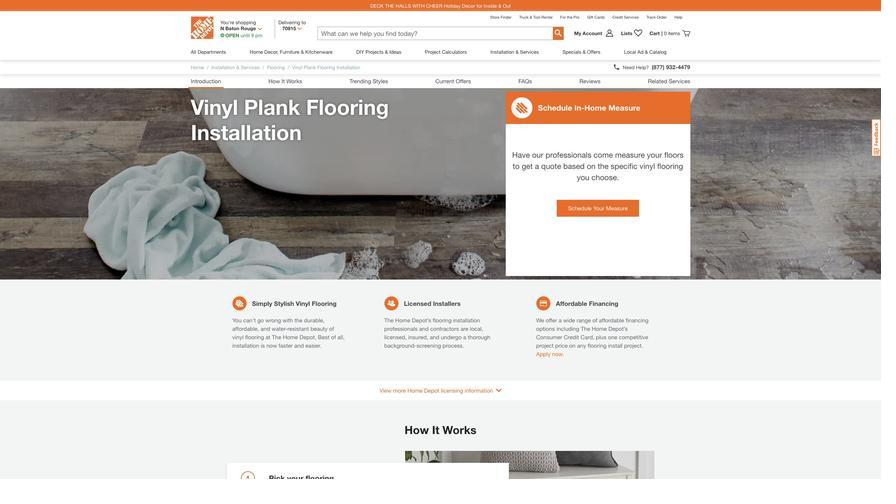 Task type: locate. For each thing, give the bounding box(es) containing it.
0 horizontal spatial installation
[[232, 343, 259, 349]]

vinyl plank flooring installation
[[191, 95, 389, 145]]

&
[[498, 3, 501, 9], [530, 15, 532, 19], [301, 49, 304, 55], [385, 49, 388, 55], [516, 49, 519, 55], [583, 49, 586, 55], [645, 49, 648, 55], [236, 64, 240, 70]]

flooring up contractors
[[433, 317, 452, 324]]

vinyl down home decor, furniture & kitchenware
[[292, 64, 302, 70]]

0 vertical spatial schedule
[[538, 103, 572, 113]]

the
[[384, 317, 394, 324], [581, 326, 590, 332], [272, 334, 281, 341]]

and
[[261, 326, 270, 332], [419, 326, 429, 332], [430, 334, 439, 341], [294, 343, 304, 349]]

& right ad
[[645, 49, 648, 55]]

1 vertical spatial installation & services link
[[211, 64, 260, 70]]

0 horizontal spatial professionals
[[384, 326, 418, 332]]

1 vertical spatial professionals
[[384, 326, 418, 332]]

shopping
[[236, 19, 256, 25]]

0 vertical spatial offers
[[587, 49, 601, 55]]

0 horizontal spatial the
[[272, 334, 281, 341]]

and down 'depot.'
[[294, 343, 304, 349]]

offer
[[546, 317, 557, 324]]

to
[[302, 19, 306, 25], [513, 162, 520, 171]]

1 vertical spatial now
[[552, 351, 563, 358]]

lists link
[[618, 29, 646, 37]]

a right get
[[535, 162, 539, 171]]

all departments
[[191, 49, 226, 55]]

installation & services link down departments
[[211, 64, 260, 70]]

1 horizontal spatial credit
[[613, 15, 623, 19]]

a
[[535, 162, 539, 171], [559, 317, 562, 324], [463, 334, 466, 341]]

vinyl right stylish
[[296, 300, 310, 308]]

the inside "you can't go wrong with the durable, affordable, and water-resistant beauty of vinyl flooring at the home depot. best of all, installation is now faster and easier."
[[295, 317, 303, 324]]

& left 'tool'
[[530, 15, 532, 19]]

of left the all,
[[331, 334, 336, 341]]

at
[[266, 334, 270, 341]]

the down range
[[581, 326, 590, 332]]

0 vertical spatial it
[[282, 78, 285, 84]]

credit right cards at the top of the page
[[613, 15, 623, 19]]

1 horizontal spatial the
[[567, 15, 573, 19]]

0 vertical spatial how
[[269, 78, 280, 84]]

trending
[[350, 78, 371, 84]]

flooring inside have our professionals come measure your floors to get a quote based on the specific vinyl flooring you choose.
[[657, 162, 683, 171]]

the right for
[[567, 15, 573, 19]]

truck & tool rental link
[[519, 15, 553, 19]]

1 vertical spatial the
[[581, 326, 590, 332]]

0 horizontal spatial /
[[207, 64, 209, 70]]

1 horizontal spatial vinyl
[[640, 162, 655, 171]]

1 horizontal spatial to
[[513, 162, 520, 171]]

the up licensed,
[[384, 317, 394, 324]]

offers down account
[[587, 49, 601, 55]]

are
[[461, 326, 468, 332]]

schedule for schedule in-home measure
[[538, 103, 572, 113]]

1 horizontal spatial on
[[587, 162, 596, 171]]

0 vertical spatial now
[[266, 343, 277, 349]]

wrong
[[265, 317, 281, 324]]

home right more
[[408, 388, 423, 394]]

1 vertical spatial on
[[569, 343, 576, 349]]

2 horizontal spatial the
[[581, 326, 590, 332]]

2 vertical spatial the
[[295, 317, 303, 324]]

flooring inside the home depot's flooring installation professionals and contractors are local, licensed, insured, and undergo a thorough background-screening process.
[[433, 317, 452, 324]]

2 vertical spatial a
[[463, 334, 466, 341]]

any
[[577, 343, 586, 349]]

credit down including
[[564, 334, 579, 341]]

1 vertical spatial plank
[[244, 95, 300, 120]]

0 horizontal spatial how it works
[[269, 78, 302, 84]]

schedule left the "your"
[[568, 205, 592, 212]]

& right specials
[[583, 49, 586, 55]]

a right offer
[[559, 317, 562, 324]]

1 horizontal spatial depot's
[[609, 326, 628, 332]]

on up the you
[[587, 162, 596, 171]]

departments
[[198, 49, 226, 55]]

the inside the home depot's flooring installation professionals and contractors are local, licensed, insured, and undergo a thorough background-screening process.
[[384, 317, 394, 324]]

licensed
[[404, 300, 431, 308]]

1 vertical spatial offers
[[456, 78, 471, 84]]

1 horizontal spatial professionals
[[546, 151, 592, 160]]

durable,
[[304, 317, 325, 324]]

and up the screening
[[430, 334, 439, 341]]

home decor, furniture & kitchenware link
[[250, 44, 333, 60]]

0 vertical spatial on
[[587, 162, 596, 171]]

1 vertical spatial depot's
[[609, 326, 628, 332]]

licensed installers
[[404, 300, 461, 308]]

the inside have our professionals come measure your floors to get a quote based on the specific vinyl flooring you choose.
[[598, 162, 609, 171]]

the up the resistant
[[295, 317, 303, 324]]

0 vertical spatial the
[[384, 317, 394, 324]]

submit search image
[[555, 30, 562, 37]]

vinyl
[[292, 64, 302, 70], [191, 95, 238, 120], [296, 300, 310, 308]]

help?
[[636, 64, 649, 70]]

2 vertical spatial the
[[272, 334, 281, 341]]

home up faster
[[283, 334, 298, 341]]

1 vertical spatial it
[[432, 424, 439, 437]]

vinyl
[[640, 162, 655, 171], [232, 334, 244, 341]]

now inside "you can't go wrong with the durable, affordable, and water-resistant beauty of vinyl flooring at the home depot. best of all, installation is now faster and easier."
[[266, 343, 277, 349]]

1 horizontal spatial it
[[432, 424, 439, 437]]

0 vertical spatial measure
[[609, 103, 641, 113]]

n
[[220, 25, 224, 31]]

depot's up insured,
[[412, 317, 431, 324]]

0 horizontal spatial credit
[[564, 334, 579, 341]]

services up "faqs"
[[520, 49, 539, 55]]

flooring up the durable,
[[312, 300, 337, 308]]

apply
[[536, 351, 551, 358]]

all,
[[338, 334, 345, 341]]

a inside we offer a wide range of affordable financing options including the home depot's consumer credit card, plus one competitive project price on any flooring install project. apply now .
[[559, 317, 562, 324]]

reviews
[[580, 78, 601, 84]]

professionals up licensed,
[[384, 326, 418, 332]]

services down 4479
[[669, 78, 690, 84]]

1 horizontal spatial installation
[[453, 317, 480, 324]]

the down come
[[598, 162, 609, 171]]

0 vertical spatial a
[[535, 162, 539, 171]]

1 vertical spatial works
[[443, 424, 477, 437]]

0 horizontal spatial offers
[[456, 78, 471, 84]]

offers right current on the top of the page
[[456, 78, 471, 84]]

you
[[232, 317, 242, 324]]

/ right home link
[[207, 64, 209, 70]]

flooring down plus on the right bottom
[[588, 343, 607, 349]]

floors
[[664, 151, 684, 160]]

1 vertical spatial credit
[[564, 334, 579, 341]]

depot
[[424, 388, 440, 394]]

services left 'flooring' link
[[241, 64, 260, 70]]

your
[[593, 205, 605, 212]]

0 vertical spatial professionals
[[546, 151, 592, 160]]

installation down affordable,
[[232, 343, 259, 349]]

0 horizontal spatial now
[[266, 343, 277, 349]]

simply stylish vinyl flooring
[[252, 300, 337, 308]]

how
[[269, 78, 280, 84], [405, 424, 429, 437]]

/ right 'flooring' link
[[288, 64, 289, 70]]

1 horizontal spatial a
[[535, 162, 539, 171]]

0 vertical spatial installation
[[453, 317, 480, 324]]

now down price
[[552, 351, 563, 358]]

home down all
[[191, 64, 204, 70]]

cart
[[650, 30, 660, 36]]

1 horizontal spatial the
[[384, 317, 394, 324]]

store
[[490, 15, 500, 19]]

0 horizontal spatial a
[[463, 334, 466, 341]]

range
[[577, 317, 591, 324]]

measure inside button
[[606, 205, 628, 212]]

open
[[225, 32, 239, 38]]

services up lists 'link'
[[624, 15, 639, 19]]

0 horizontal spatial on
[[569, 343, 576, 349]]

stylish
[[274, 300, 294, 308]]

view more home depot licensing information
[[380, 388, 493, 394]]

easier.
[[305, 343, 321, 349]]

vinyl inside "you can't go wrong with the durable, affordable, and water-resistant beauty of vinyl flooring at the home depot. best of all, installation is now faster and easier."
[[232, 334, 244, 341]]

0 horizontal spatial the
[[295, 317, 303, 324]]

vinyl down your
[[640, 162, 655, 171]]

installation & services link up "faqs"
[[491, 44, 539, 60]]

0 vertical spatial of
[[593, 317, 597, 324]]

diy projects & ideas link
[[356, 44, 401, 60]]

(877)
[[652, 64, 665, 70]]

to left get
[[513, 162, 520, 171]]

on inside have our professionals come measure your floors to get a quote based on the specific vinyl flooring you choose.
[[587, 162, 596, 171]]

1 horizontal spatial plank
[[304, 64, 316, 70]]

depot's up one
[[609, 326, 628, 332]]

0 items
[[664, 30, 680, 36]]

current
[[436, 78, 454, 84]]

0 vertical spatial depot's
[[412, 317, 431, 324]]

1 vertical spatial to
[[513, 162, 520, 171]]

0 horizontal spatial depot's
[[412, 317, 431, 324]]

installation up are
[[453, 317, 480, 324]]

vinyl inside vinyl plank flooring installation
[[191, 95, 238, 120]]

measure
[[609, 103, 641, 113], [606, 205, 628, 212]]

affordable,
[[232, 326, 259, 332]]

depot's inside the home depot's flooring installation professionals and contractors are local, licensed, insured, and undergo a thorough background-screening process.
[[412, 317, 431, 324]]

measure
[[615, 151, 645, 160]]

thorough
[[468, 334, 491, 341]]

more
[[393, 388, 406, 394]]

0 vertical spatial installation & services link
[[491, 44, 539, 60]]

vinyl down introduction at the top of the page
[[191, 95, 238, 120]]

2 horizontal spatial /
[[288, 64, 289, 70]]

2 horizontal spatial a
[[559, 317, 562, 324]]

depot.
[[300, 334, 316, 341]]

0 horizontal spatial works
[[286, 78, 302, 84]]

one
[[608, 334, 618, 341]]

schedule left in-
[[538, 103, 572, 113]]

vinyl down affordable,
[[232, 334, 244, 341]]

1 vertical spatial vinyl
[[232, 334, 244, 341]]

home up licensed,
[[395, 317, 410, 324]]

& left ideas
[[385, 49, 388, 55]]

installation
[[491, 49, 514, 55], [211, 64, 235, 70], [337, 64, 360, 70], [191, 120, 302, 145]]

the right at
[[272, 334, 281, 341]]

/ left 'flooring' link
[[263, 64, 264, 70]]

the inside we offer a wide range of affordable financing options including the home depot's consumer credit card, plus one competitive project price on any flooring install project. apply now .
[[581, 326, 590, 332]]

project calculators
[[425, 49, 467, 55]]

1 horizontal spatial offers
[[587, 49, 601, 55]]

deck
[[370, 3, 384, 9]]

1 vertical spatial installation
[[232, 343, 259, 349]]

flooring down floors
[[657, 162, 683, 171]]

schedule inside "schedule your measure" button
[[568, 205, 592, 212]]

offers
[[587, 49, 601, 55], [456, 78, 471, 84]]

home / installation & services / flooring / vinyl plank flooring installation
[[191, 64, 360, 70]]

until
[[241, 32, 250, 38]]

introduction
[[191, 78, 221, 84]]

of up best
[[329, 326, 334, 332]]

9
[[251, 32, 254, 38]]

flooring
[[267, 64, 285, 70], [317, 64, 335, 70], [306, 95, 389, 120], [312, 300, 337, 308]]

1 vertical spatial a
[[559, 317, 562, 324]]

the
[[567, 15, 573, 19], [598, 162, 609, 171], [295, 317, 303, 324]]

1 vertical spatial how
[[405, 424, 429, 437]]

2 horizontal spatial the
[[598, 162, 609, 171]]

flooring down trending on the top of the page
[[306, 95, 389, 120]]

None text field
[[318, 27, 553, 40]]

for
[[477, 3, 483, 9]]

0 vertical spatial vinyl
[[640, 162, 655, 171]]

to right delivering
[[302, 19, 306, 25]]

on left any
[[569, 343, 576, 349]]

professionals inside the home depot's flooring installation professionals and contractors are local, licensed, insured, and undergo a thorough background-screening process.
[[384, 326, 418, 332]]

our
[[532, 151, 544, 160]]

1 / from the left
[[207, 64, 209, 70]]

a down are
[[463, 334, 466, 341]]

current offers
[[436, 78, 471, 84]]

now right is
[[266, 343, 277, 349]]

professionals up 'based'
[[546, 151, 592, 160]]

come
[[594, 151, 613, 160]]

of right range
[[593, 317, 597, 324]]

now inside we offer a wide range of affordable financing options including the home depot's consumer credit card, plus one competitive project price on any flooring install project. apply now .
[[552, 351, 563, 358]]

1 vertical spatial measure
[[606, 205, 628, 212]]

1 horizontal spatial /
[[263, 64, 264, 70]]

0 horizontal spatial it
[[282, 78, 285, 84]]

process.
[[443, 343, 464, 349]]

1 vertical spatial vinyl
[[191, 95, 238, 120]]

calculators
[[442, 49, 467, 55]]

0 horizontal spatial plank
[[244, 95, 300, 120]]

is
[[261, 343, 265, 349]]

0 vertical spatial works
[[286, 78, 302, 84]]

flooring up is
[[245, 334, 264, 341]]

0 horizontal spatial vinyl
[[232, 334, 244, 341]]

feedback link image
[[872, 119, 881, 157]]

local ad & catalog link
[[624, 44, 667, 60]]

project.
[[624, 343, 643, 349]]

1 horizontal spatial how it works
[[405, 424, 477, 437]]

home
[[250, 49, 263, 55], [191, 64, 204, 70], [584, 103, 606, 113], [395, 317, 410, 324], [592, 326, 607, 332], [283, 334, 298, 341], [408, 388, 423, 394]]

& up "faqs"
[[516, 49, 519, 55]]

order
[[657, 15, 667, 19]]

resistant
[[288, 326, 309, 332]]

a inside have our professionals come measure your floors to get a quote based on the specific vinyl flooring you choose.
[[535, 162, 539, 171]]

have
[[512, 151, 530, 160]]

flooring down kitchenware
[[317, 64, 335, 70]]

0 horizontal spatial to
[[302, 19, 306, 25]]

None text field
[[318, 27, 553, 40]]

1 horizontal spatial now
[[552, 351, 563, 358]]

1 vertical spatial schedule
[[568, 205, 592, 212]]

1 vertical spatial the
[[598, 162, 609, 171]]

home up plus on the right bottom
[[592, 326, 607, 332]]

works
[[286, 78, 302, 84], [443, 424, 477, 437]]



Task type: describe. For each thing, give the bounding box(es) containing it.
flooring down decor,
[[267, 64, 285, 70]]

0
[[664, 30, 667, 36]]

view
[[380, 388, 392, 394]]

home down reviews on the top of the page
[[584, 103, 606, 113]]

local
[[624, 49, 636, 55]]

open until 9 pm
[[225, 32, 262, 38]]

home decor, furniture & kitchenware
[[250, 49, 333, 55]]

specials & offers
[[563, 49, 601, 55]]

screening
[[417, 343, 441, 349]]

based
[[563, 162, 585, 171]]

the
[[385, 3, 394, 9]]

local ad & catalog
[[624, 49, 667, 55]]

2 vertical spatial vinyl
[[296, 300, 310, 308]]

flooring inside we offer a wide range of affordable financing options including the home depot's consumer credit card, plus one competitive project price on any flooring install project. apply now .
[[588, 343, 607, 349]]

home inside "you can't go wrong with the durable, affordable, and water-resistant beauty of vinyl flooring at the home depot. best of all, installation is now faster and easier."
[[283, 334, 298, 341]]

affordable
[[599, 317, 624, 324]]

track
[[647, 15, 656, 19]]

quote
[[541, 162, 561, 171]]

help
[[675, 15, 683, 19]]

installation & services
[[491, 49, 539, 55]]

the inside "you can't go wrong with the durable, affordable, and water-resistant beauty of vinyl flooring at the home depot. best of all, installation is now faster and easier."
[[272, 334, 281, 341]]

1 vertical spatial of
[[329, 326, 334, 332]]

depot's inside we offer a wide range of affordable financing options including the home depot's consumer credit card, plus one competitive project price on any flooring install project. apply now .
[[609, 326, 628, 332]]

a inside the home depot's flooring installation professionals and contractors are local, licensed, insured, and undergo a thorough background-screening process.
[[463, 334, 466, 341]]

you
[[577, 173, 590, 182]]

for the pro
[[560, 15, 580, 19]]

0 vertical spatial to
[[302, 19, 306, 25]]

n baton rouge
[[220, 25, 256, 31]]

licensing
[[441, 388, 463, 394]]

flooring link
[[267, 64, 285, 70]]

beauty
[[311, 326, 328, 332]]

0 vertical spatial plank
[[304, 64, 316, 70]]

specific
[[611, 162, 638, 171]]

we
[[536, 317, 544, 324]]

1 vertical spatial how it works
[[405, 424, 477, 437]]

baton
[[225, 25, 239, 31]]

for
[[560, 15, 566, 19]]

home inside the home depot's flooring installation professionals and contractors are local, licensed, insured, and undergo a thorough background-screening process.
[[395, 317, 410, 324]]

plank inside vinyl plank flooring installation
[[244, 95, 300, 120]]

installation inside the home depot's flooring installation professionals and contractors are local, licensed, insured, and undergo a thorough background-screening process.
[[453, 317, 480, 324]]

home inside we offer a wide range of affordable financing options including the home depot's consumer credit card, plus one competitive project price on any flooring install project. apply now .
[[592, 326, 607, 332]]

0 horizontal spatial installation & services link
[[211, 64, 260, 70]]

0 horizontal spatial how
[[269, 78, 280, 84]]

gift cards link
[[587, 15, 605, 19]]

truck
[[519, 15, 529, 19]]

simply
[[252, 300, 272, 308]]

cards
[[595, 15, 605, 19]]

trending styles
[[350, 78, 388, 84]]

and up at
[[261, 326, 270, 332]]

credit inside we offer a wide range of affordable financing options including the home depot's consumer credit card, plus one competitive project price on any flooring install project. apply now .
[[564, 334, 579, 341]]

professionals inside have our professionals come measure your floors to get a quote based on the specific vinyl flooring you choose.
[[546, 151, 592, 160]]

home link
[[191, 64, 204, 70]]

with
[[413, 3, 425, 9]]

70815
[[282, 25, 296, 31]]

3 / from the left
[[288, 64, 289, 70]]

with
[[283, 317, 293, 324]]

insured,
[[408, 334, 428, 341]]

have our professionals come measure your floors to get a quote based on the specific vinyl flooring you choose.
[[512, 151, 684, 182]]

the home depot's flooring installation professionals and contractors are local, licensed, insured, and undergo a thorough background-screening process.
[[384, 317, 491, 349]]

schedule your measure button
[[557, 200, 639, 217]]

0 vertical spatial how it works
[[269, 78, 302, 84]]

styles
[[373, 78, 388, 84]]

home left decor,
[[250, 49, 263, 55]]

truck & tool rental
[[519, 15, 553, 19]]

competitive
[[619, 334, 648, 341]]

flooring inside "you can't go wrong with the durable, affordable, and water-resistant beauty of vinyl flooring at the home depot. best of all, installation is now faster and easier."
[[245, 334, 264, 341]]

credit services
[[613, 15, 639, 19]]

undergo
[[441, 334, 462, 341]]

store finder
[[490, 15, 512, 19]]

& right 'furniture' at the top left of the page
[[301, 49, 304, 55]]

to inside have our professionals come measure your floors to get a quote based on the specific vinyl flooring you choose.
[[513, 162, 520, 171]]

diy projects & ideas
[[356, 49, 401, 55]]

all departments link
[[191, 44, 226, 60]]

wide
[[563, 317, 575, 324]]

& down the open
[[236, 64, 240, 70]]

and up insured,
[[419, 326, 429, 332]]

delivering
[[278, 19, 300, 25]]

0 vertical spatial the
[[567, 15, 573, 19]]

installers
[[433, 300, 461, 308]]

gift cards
[[587, 15, 605, 19]]

vinyl inside have our professionals come measure your floors to get a quote based on the specific vinyl flooring you choose.
[[640, 162, 655, 171]]

installation inside "you can't go wrong with the durable, affordable, and water-resistant beauty of vinyl flooring at the home depot. best of all, installation is now faster and easier."
[[232, 343, 259, 349]]

schedule your measure
[[568, 205, 628, 212]]

0 vertical spatial credit
[[613, 15, 623, 19]]

delivering to
[[278, 19, 306, 25]]

help link
[[675, 15, 683, 19]]

go
[[257, 317, 264, 324]]

pro
[[574, 15, 580, 19]]

related services
[[648, 78, 690, 84]]

related
[[648, 78, 667, 84]]

rouge
[[241, 25, 256, 31]]

on inside we offer a wide range of affordable financing options including the home depot's consumer credit card, plus one competitive project price on any flooring install project. apply now .
[[569, 343, 576, 349]]

holiday
[[444, 3, 461, 9]]

you're shopping
[[220, 19, 256, 25]]

0 vertical spatial vinyl
[[292, 64, 302, 70]]

including
[[557, 326, 579, 332]]

project calculators link
[[425, 44, 467, 60]]

affordable
[[556, 300, 587, 308]]

the home depot image
[[191, 17, 213, 39]]

1 horizontal spatial installation & services link
[[491, 44, 539, 60]]

1 horizontal spatial works
[[443, 424, 477, 437]]

1 horizontal spatial how
[[405, 424, 429, 437]]

projects
[[366, 49, 384, 55]]

2 / from the left
[[263, 64, 264, 70]]

contractors
[[430, 326, 459, 332]]

flooring inside vinyl plank flooring installation
[[306, 95, 389, 120]]

schedule in-home measure
[[538, 103, 641, 113]]

store finder link
[[490, 15, 512, 19]]

licensed,
[[384, 334, 407, 341]]

faster
[[279, 343, 293, 349]]

offers inside specials & offers link
[[587, 49, 601, 55]]

2 vertical spatial of
[[331, 334, 336, 341]]

installation inside vinyl plank flooring installation
[[191, 120, 302, 145]]

vinyl plank flooring installation link
[[292, 64, 360, 70]]

of inside we offer a wide range of affordable financing options including the home depot's consumer credit card, plus one competitive project price on any flooring install project. apply now .
[[593, 317, 597, 324]]

halls
[[396, 3, 411, 9]]

track order
[[647, 15, 667, 19]]

out
[[503, 3, 511, 9]]

& left out
[[498, 3, 501, 9]]

schedule for schedule your measure
[[568, 205, 592, 212]]

background-
[[384, 343, 417, 349]]

need
[[623, 64, 635, 70]]

you can't go wrong with the durable, affordable, and water-resistant beauty of vinyl flooring at the home depot. best of all, installation is now faster and easier.
[[232, 317, 345, 349]]

account
[[583, 30, 602, 36]]

choose.
[[592, 173, 619, 182]]

the home depot logo link
[[191, 17, 213, 40]]



Task type: vqa. For each thing, say whether or not it's contained in the screenshot.
WHAT IS IAQ?
no



